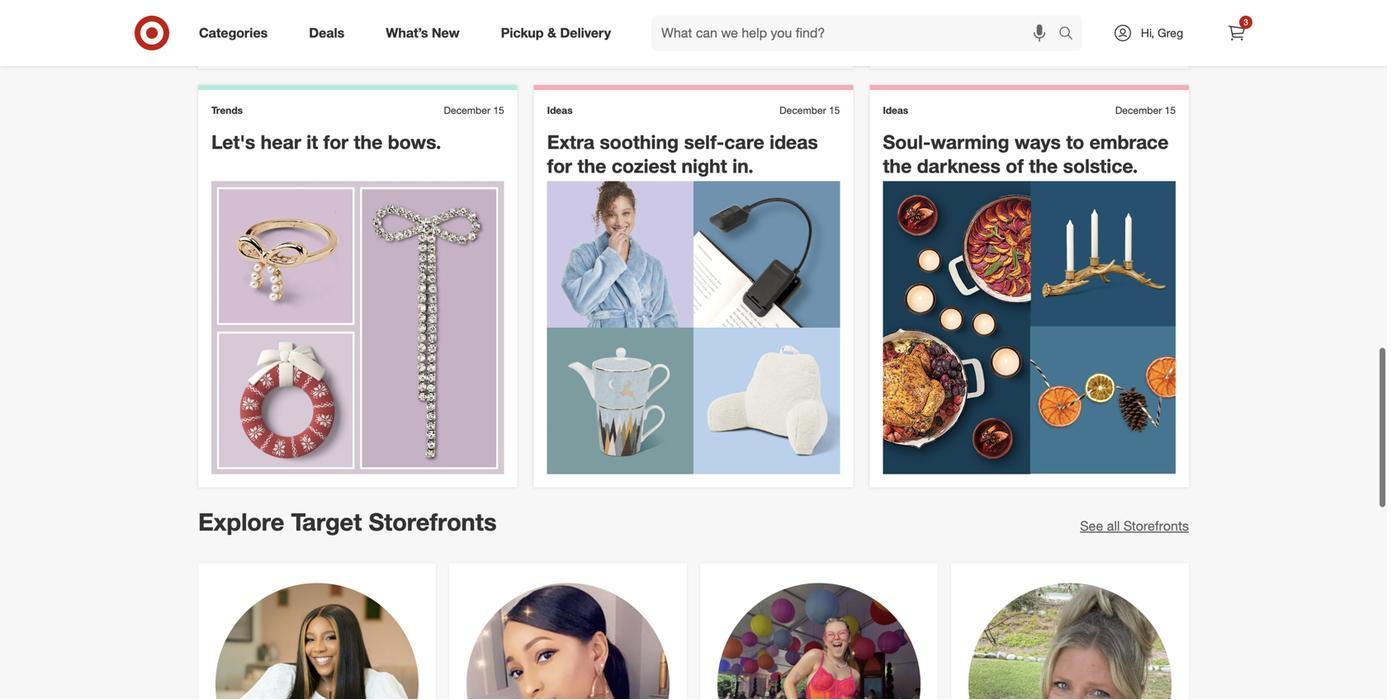 Task type: vqa. For each thing, say whether or not it's contained in the screenshot.
"Candy"
no



Task type: locate. For each thing, give the bounding box(es) containing it.
0 horizontal spatial december
[[444, 104, 491, 117]]

for down extra
[[547, 154, 572, 178]]

the down the ways
[[1030, 154, 1058, 178]]

december 15 up embrace
[[1116, 104, 1176, 117]]

for inside extra soothing self-care ideas for the coziest night in.
[[547, 154, 572, 178]]

ideas
[[770, 131, 818, 154]]

solstice.
[[1064, 154, 1139, 178]]

december 15 down new
[[444, 104, 504, 117]]

3 december from the left
[[1116, 104, 1163, 117]]

for right it
[[324, 131, 349, 154]]

deals link
[[295, 15, 365, 51]]

15 for let's hear it for the bows.
[[493, 104, 504, 117]]

1 horizontal spatial 15
[[829, 104, 840, 117]]

1 horizontal spatial december
[[780, 104, 827, 117]]

december 15 up ideas
[[780, 104, 840, 117]]

1 ideas from the left
[[547, 104, 573, 117]]

hear
[[261, 131, 301, 154]]

december
[[444, 104, 491, 117], [780, 104, 827, 117], [1116, 104, 1163, 117]]

the top 10 most-shared finds. image
[[463, 0, 840, 55]]

deals
[[309, 25, 345, 41]]

december up embrace
[[1116, 104, 1163, 117]]

see all storefronts
[[1081, 518, 1190, 534]]

&
[[548, 25, 557, 41]]

in.
[[733, 154, 754, 178]]

15 down what can we help you find? suggestions appear below search field
[[829, 104, 840, 117]]

december for soul-warming ways to embrace the darkness of the solstice.
[[1116, 104, 1163, 117]]

profile image for creator image
[[216, 584, 419, 700], [467, 584, 670, 700], [718, 584, 921, 700], [969, 584, 1172, 700]]

0 horizontal spatial december 15
[[444, 104, 504, 117]]

pickup & delivery
[[501, 25, 611, 41]]

storefronts
[[369, 508, 497, 537], [1124, 518, 1190, 534]]

2 horizontal spatial december 15
[[1116, 104, 1176, 117]]

soul-warming ways to embrace the darkness of the solstice.
[[883, 131, 1169, 178]]

what's new
[[386, 25, 460, 41]]

categories link
[[185, 15, 288, 51]]

0 horizontal spatial storefronts
[[369, 508, 497, 537]]

of
[[1006, 154, 1024, 178]]

let's
[[211, 131, 255, 154]]

hi,
[[1142, 26, 1155, 40]]

1 horizontal spatial december 15
[[780, 104, 840, 117]]

ideas
[[547, 104, 573, 117], [883, 104, 909, 117]]

0 horizontal spatial for
[[324, 131, 349, 154]]

ideas up extra
[[547, 104, 573, 117]]

the down soul-
[[883, 154, 912, 178]]

december up ideas
[[780, 104, 827, 117]]

december 15 for extra soothing self-care ideas for the coziest night in.
[[780, 104, 840, 117]]

coziest
[[612, 154, 677, 178]]

2 ideas from the left
[[883, 104, 909, 117]]

What can we help you find? suggestions appear below search field
[[652, 15, 1063, 51]]

the wrapping station that'll make santa jealous. image
[[883, 0, 1176, 55]]

2 horizontal spatial december
[[1116, 104, 1163, 117]]

1 horizontal spatial storefronts
[[1124, 518, 1190, 534]]

ideas for extra soothing self-care ideas for the coziest night in.
[[547, 104, 573, 117]]

ideas up soul-
[[883, 104, 909, 117]]

2 december from the left
[[780, 104, 827, 117]]

15 for soul-warming ways to embrace the darkness of the solstice.
[[1165, 104, 1176, 117]]

december down new
[[444, 104, 491, 117]]

embrace
[[1090, 131, 1169, 154]]

soothing
[[600, 131, 679, 154]]

soul-warming ways to embrace the darkness of the solstice. image
[[883, 181, 1176, 474]]

3 december 15 from the left
[[1116, 104, 1176, 117]]

15
[[493, 104, 504, 117], [829, 104, 840, 117], [1165, 104, 1176, 117]]

ideas for soul-warming ways to embrace the darkness of the solstice.
[[883, 104, 909, 117]]

1 december from the left
[[444, 104, 491, 117]]

1 horizontal spatial for
[[547, 154, 572, 178]]

all
[[1108, 518, 1120, 534]]

for
[[324, 131, 349, 154], [547, 154, 572, 178]]

bows.
[[388, 131, 441, 154]]

see all storefronts link
[[1081, 517, 1190, 536]]

what's new link
[[372, 15, 480, 51]]

2 profile image for creator image from the left
[[467, 584, 670, 700]]

1 15 from the left
[[493, 104, 504, 117]]

the
[[354, 131, 383, 154], [578, 154, 607, 178], [883, 154, 912, 178], [1030, 154, 1058, 178]]

1 december 15 from the left
[[444, 104, 504, 117]]

15 up embrace
[[1165, 104, 1176, 117]]

3 15 from the left
[[1165, 104, 1176, 117]]

categories
[[199, 25, 268, 41]]

darkness
[[917, 154, 1001, 178]]

0 horizontal spatial 15
[[493, 104, 504, 117]]

delivery
[[560, 25, 611, 41]]

2 horizontal spatial 15
[[1165, 104, 1176, 117]]

warming
[[931, 131, 1010, 154]]

greg
[[1158, 26, 1184, 40]]

see
[[1081, 518, 1104, 534]]

2 december 15 from the left
[[780, 104, 840, 117]]

storefronts for explore target storefronts
[[369, 508, 497, 537]]

15 down the pickup
[[493, 104, 504, 117]]

3 profile image for creator image from the left
[[718, 584, 921, 700]]

3
[[1244, 17, 1249, 27]]

december 15
[[444, 104, 504, 117], [780, 104, 840, 117], [1116, 104, 1176, 117]]

the down extra
[[578, 154, 607, 178]]

1 horizontal spatial ideas
[[883, 104, 909, 117]]

0 horizontal spatial ideas
[[547, 104, 573, 117]]

2 15 from the left
[[829, 104, 840, 117]]

explore
[[198, 508, 285, 537]]



Task type: describe. For each thing, give the bounding box(es) containing it.
december 15 for soul-warming ways to embrace the darkness of the solstice.
[[1116, 104, 1176, 117]]

new
[[432, 25, 460, 41]]

december for let's hear it for the bows.
[[444, 104, 491, 117]]

target
[[291, 508, 362, 537]]

december for extra soothing self-care ideas for the coziest night in.
[[780, 104, 827, 117]]

soul-
[[883, 131, 931, 154]]

night
[[682, 154, 728, 178]]

care
[[725, 131, 765, 154]]

search
[[1052, 26, 1091, 43]]

storefronts for see all storefronts
[[1124, 518, 1190, 534]]

15 for extra soothing self-care ideas for the coziest night in.
[[829, 104, 840, 117]]

let's hear it for the bows.
[[211, 131, 441, 154]]

it
[[307, 131, 318, 154]]

the inside extra soothing self-care ideas for the coziest night in.
[[578, 154, 607, 178]]

let's hear it for the bows. image
[[211, 181, 504, 474]]

pickup
[[501, 25, 544, 41]]

4 profile image for creator image from the left
[[969, 584, 1172, 700]]

search button
[[1052, 15, 1091, 55]]

the left bows.
[[354, 131, 383, 154]]

extra soothing self-care ideas for the coziest night in.
[[547, 131, 818, 178]]

1 profile image for creator image from the left
[[216, 584, 419, 700]]

extra
[[547, 131, 595, 154]]

pickup & delivery link
[[487, 15, 632, 51]]

3 link
[[1219, 15, 1256, 51]]

trends
[[211, 104, 243, 117]]

self-
[[684, 131, 725, 154]]

ways
[[1015, 131, 1061, 154]]

what's
[[386, 25, 428, 41]]

extra soothing self-care ideas for the coziest night in. image
[[547, 181, 840, 474]]

december 15 for let's hear it for the bows.
[[444, 104, 504, 117]]

to
[[1067, 131, 1085, 154]]

explore target storefronts
[[198, 508, 497, 537]]

hi, greg
[[1142, 26, 1184, 40]]



